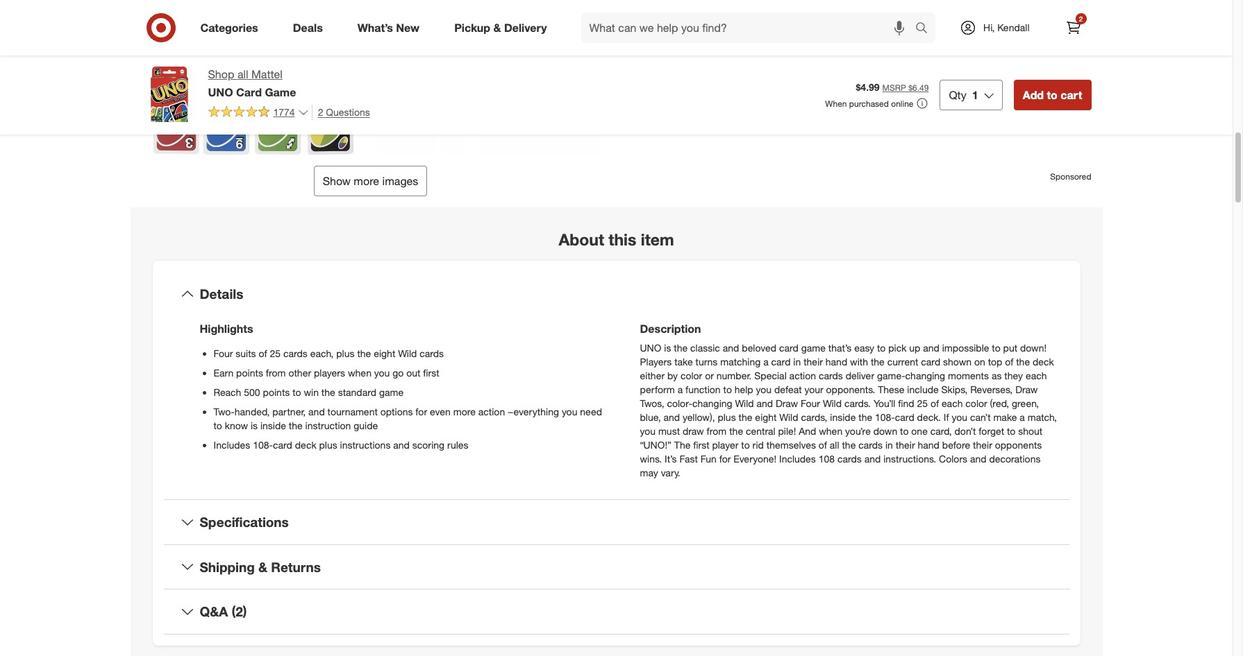 Task type: locate. For each thing, give the bounding box(es) containing it.
to left the one
[[900, 426, 909, 437]]

up
[[909, 342, 920, 354]]

card up special
[[771, 356, 791, 368]]

for left even
[[416, 406, 427, 418]]

& left returns
[[258, 559, 267, 575]]

and inside two-handed, partner, and tournament options for even more action –everything you need to know is inside the instruction guide
[[308, 406, 325, 418]]

1 vertical spatial action
[[478, 406, 505, 418]]

1 horizontal spatial 2
[[1079, 15, 1083, 23]]

uno card game, 6 of 9 image
[[376, 0, 600, 155]]

1 horizontal spatial their
[[896, 439, 915, 451]]

1 horizontal spatial 108-
[[875, 412, 895, 423]]

1 horizontal spatial &
[[493, 21, 501, 34]]

0 horizontal spatial deck
[[295, 439, 316, 451]]

0 horizontal spatial when
[[348, 367, 371, 379]]

& inside dropdown button
[[258, 559, 267, 575]]

2 vertical spatial plus
[[319, 439, 337, 451]]

points
[[236, 367, 263, 379], [263, 387, 290, 398]]

you right if
[[952, 412, 967, 423]]

first up fun
[[693, 439, 709, 451]]

time
[[709, 8, 732, 22]]

over up the "affirm"
[[683, 8, 706, 22]]

1 horizontal spatial when
[[819, 426, 843, 437]]

pickup & delivery
[[454, 21, 547, 34]]

all up card on the top
[[237, 67, 248, 81]]

0 vertical spatial points
[[236, 367, 263, 379]]

even
[[430, 406, 451, 418]]

0 horizontal spatial all
[[237, 67, 248, 81]]

1 horizontal spatial is
[[664, 342, 671, 354]]

0 horizontal spatial on
[[711, 24, 722, 36]]

1 horizontal spatial 25
[[917, 398, 928, 410]]

need
[[580, 406, 602, 418]]

1 vertical spatial when
[[819, 426, 843, 437]]

the up the central
[[739, 412, 752, 423]]

0 vertical spatial more
[[354, 174, 379, 188]]

standard
[[338, 387, 376, 398]]

shop all mattel uno card game
[[208, 67, 296, 99]]

to up top
[[992, 342, 1001, 354]]

action
[[789, 370, 816, 382], [478, 406, 505, 418]]

0 vertical spatial action
[[789, 370, 816, 382]]

and up the central
[[757, 398, 773, 410]]

0 horizontal spatial action
[[478, 406, 505, 418]]

inside down cards. on the bottom right
[[830, 412, 856, 423]]

it's
[[665, 453, 677, 465]]

0 vertical spatial when
[[348, 367, 371, 379]]

themselves
[[767, 439, 816, 451]]

1 vertical spatial plus
[[718, 412, 736, 423]]

and right colors
[[970, 453, 987, 465]]

1 horizontal spatial eight
[[755, 412, 777, 423]]

points up partner,
[[263, 387, 290, 398]]

0 vertical spatial &
[[493, 21, 501, 34]]

2 for 2 questions
[[318, 106, 323, 118]]

more inside two-handed, partner, and tournament options for even more action –everything you need to know is inside the instruction guide
[[453, 406, 476, 418]]

wild down help
[[735, 398, 754, 410]]

game left that's
[[801, 342, 826, 354]]

0 horizontal spatial draw
[[776, 398, 798, 410]]

0 vertical spatial game
[[801, 342, 826, 354]]

about
[[559, 230, 604, 249]]

is up players
[[664, 342, 671, 354]]

1 horizontal spatial draw
[[1015, 384, 1038, 396]]

show more images
[[323, 174, 418, 188]]

pay
[[661, 8, 680, 22]]

you left go
[[374, 367, 390, 379]]

1 vertical spatial on
[[974, 356, 985, 368]]

&
[[493, 21, 501, 34], [258, 559, 267, 575]]

either
[[640, 370, 665, 382]]

includes down know
[[214, 439, 250, 451]]

1 vertical spatial 2
[[318, 106, 323, 118]]

1 vertical spatial &
[[258, 559, 267, 575]]

the right with
[[871, 356, 885, 368]]

the inside two-handed, partner, and tournament options for even more action –everything you need to know is inside the instruction guide
[[289, 420, 303, 432]]

1 horizontal spatial more
[[453, 406, 476, 418]]

skips,
[[941, 384, 968, 396]]

all inside shop all mattel uno card game
[[237, 67, 248, 81]]

0 vertical spatial 108-
[[875, 412, 895, 423]]

to down two-
[[214, 420, 222, 432]]

kendall
[[997, 22, 1030, 33]]

draw up green, at the bottom right of the page
[[1015, 384, 1038, 396]]

each
[[1026, 370, 1047, 382], [942, 398, 963, 410]]

hand down the one
[[918, 439, 939, 451]]

image gallery element
[[141, 0, 600, 197]]

0 vertical spatial from
[[266, 367, 286, 379]]

1 vertical spatial game
[[379, 387, 404, 398]]

deck down the down!
[[1033, 356, 1054, 368]]

0 horizontal spatial more
[[354, 174, 379, 188]]

deliver
[[846, 370, 874, 382]]

1 vertical spatial 25
[[917, 398, 928, 410]]

from left other
[[266, 367, 286, 379]]

0 vertical spatial first
[[423, 367, 439, 379]]

action inside two-handed, partner, and tournament options for even more action –everything you need to know is inside the instruction guide
[[478, 406, 505, 418]]

four
[[214, 348, 233, 360], [801, 398, 820, 410]]

and left scoring
[[393, 439, 410, 451]]

on inside description uno is the classic and beloved card game that's easy to pick up and impossible to put down! players take turns matching a card in their hand with the current card shown on top of the deck either by color or number. special action cards deliver game-changing moments as they each perform a function to help you defeat your opponents. these include skips, reverses, draw twos, color-changing wild and draw four wild cards. you'll find 25 of each color (red, green, blue, and yellow), plus the eight wild cards, inside the 108-card deck. if you can't make a match, you must draw from the central pile! and when you're down to one card, don't forget to shout "uno!" the first player to rid themselves of all the cards in their hand before their opponents wins. it's fast fun for everyone! includes 108 cards and instructions. colors and decorations may vary.
[[974, 356, 985, 368]]

msrp
[[882, 83, 906, 93]]

uno card game, 5 of 9 image
[[141, 0, 365, 155]]

1 vertical spatial color
[[966, 398, 987, 410]]

at a glance
[[633, 56, 692, 70]]

1 horizontal spatial deck
[[1033, 356, 1054, 368]]

beloved
[[742, 342, 776, 354]]

0 vertical spatial is
[[664, 342, 671, 354]]

the up you're
[[859, 412, 872, 423]]

show
[[323, 174, 351, 188]]

perform
[[640, 384, 675, 396]]

0 horizontal spatial 25
[[270, 348, 281, 360]]

draw down defeat
[[776, 398, 798, 410]]

1
[[972, 88, 978, 102]]

& right pickup
[[493, 21, 501, 34]]

two-
[[214, 406, 235, 418]]

q&a (2) button
[[164, 590, 1069, 635]]

card
[[779, 342, 798, 354], [771, 356, 791, 368], [921, 356, 940, 368], [895, 412, 914, 423], [273, 439, 292, 451]]

at
[[633, 56, 644, 70]]

to down number.
[[723, 384, 732, 396]]

qty 1
[[949, 88, 978, 102]]

0 horizontal spatial uno
[[208, 85, 233, 99]]

their
[[804, 356, 823, 368], [896, 439, 915, 451], [973, 439, 992, 451]]

0 horizontal spatial &
[[258, 559, 267, 575]]

to left win
[[292, 387, 301, 398]]

in down the down
[[885, 439, 893, 451]]

what's new
[[357, 21, 420, 34]]

they
[[1004, 370, 1023, 382]]

0 vertical spatial changing
[[905, 370, 945, 382]]

108- up the down
[[875, 412, 895, 423]]

fast
[[679, 453, 698, 465]]

opponents
[[995, 439, 1042, 451]]

0 vertical spatial on
[[711, 24, 722, 36]]

108- down handed,
[[253, 439, 273, 451]]

1 horizontal spatial uno
[[640, 342, 661, 354]]

hand
[[826, 356, 847, 368], [918, 439, 939, 451]]

action inside description uno is the classic and beloved card game that's easy to pick up and impossible to put down! players take turns matching a card in their hand with the current card shown on top of the deck either by color or number. special action cards deliver game-changing moments as they each perform a function to help you defeat your opponents. these include skips, reverses, draw twos, color-changing wild and draw four wild cards. you'll find 25 of each color (red, green, blue, and yellow), plus the eight wild cards, inside the 108-card deck. if you can't make a match, you must draw from the central pile! and when you're down to one card, don't forget to shout "uno!" the first player to rid themselves of all the cards in their hand before their opponents wins. it's fast fun for everyone! includes 108 cards and instructions. colors and decorations may vary.
[[789, 370, 816, 382]]

player
[[712, 439, 739, 451]]

of up 108 at the right of page
[[819, 439, 827, 451]]

1 horizontal spatial each
[[1026, 370, 1047, 382]]

0 horizontal spatial 2
[[318, 106, 323, 118]]

the
[[674, 342, 688, 354], [357, 348, 371, 360], [871, 356, 885, 368], [1016, 356, 1030, 368], [321, 387, 335, 398], [739, 412, 752, 423], [859, 412, 872, 423], [289, 420, 303, 432], [729, 426, 743, 437], [842, 439, 856, 451]]

to inside button
[[1047, 88, 1058, 102]]

is down handed,
[[251, 420, 258, 432]]

2 link
[[1058, 13, 1089, 43]]

a up special
[[763, 356, 769, 368]]

wild up out
[[398, 348, 417, 360]]

deck.
[[917, 412, 941, 423]]

1 horizontal spatial from
[[707, 426, 727, 437]]

with
[[850, 356, 868, 368]]

add to cart button
[[1014, 80, 1091, 110]]

0 horizontal spatial eight
[[374, 348, 395, 360]]

1 horizontal spatial on
[[974, 356, 985, 368]]

1 horizontal spatial includes
[[779, 453, 816, 465]]

0 vertical spatial eight
[[374, 348, 395, 360]]

about this item
[[559, 230, 674, 249]]

on down time
[[711, 24, 722, 36]]

of up deck.
[[931, 398, 939, 410]]

their up "your"
[[804, 356, 823, 368]]

draw
[[683, 426, 704, 437]]

plus up "player"
[[718, 412, 736, 423]]

1 vertical spatial changing
[[692, 398, 732, 410]]

their down forget
[[973, 439, 992, 451]]

each right they
[[1026, 370, 1047, 382]]

include
[[907, 384, 939, 396]]

first right out
[[423, 367, 439, 379]]

and up instruction
[[308, 406, 325, 418]]

eight up the central
[[755, 412, 777, 423]]

1 horizontal spatial first
[[693, 439, 709, 451]]

1 vertical spatial includes
[[779, 453, 816, 465]]

for down "player"
[[719, 453, 731, 465]]

0 horizontal spatial inside
[[260, 420, 286, 432]]

25 down include
[[917, 398, 928, 410]]

1 vertical spatial over
[[755, 24, 774, 36]]

500
[[244, 387, 260, 398]]

0 horizontal spatial in
[[793, 356, 801, 368]]

0 horizontal spatial hand
[[826, 356, 847, 368]]

0 horizontal spatial includes
[[214, 439, 250, 451]]

from up "player"
[[707, 426, 727, 437]]

questions
[[326, 106, 370, 118]]

card down partner,
[[273, 439, 292, 451]]

1 vertical spatial for
[[719, 453, 731, 465]]

0 vertical spatial color
[[681, 370, 702, 382]]

you
[[374, 367, 390, 379], [756, 384, 772, 396], [562, 406, 577, 418], [952, 412, 967, 423], [640, 426, 656, 437]]

$6.49
[[908, 83, 929, 93]]

four up earn
[[214, 348, 233, 360]]

25 right suits
[[270, 348, 281, 360]]

–everything
[[508, 406, 559, 418]]

each down skips,
[[942, 398, 963, 410]]

more right even
[[453, 406, 476, 418]]

1 horizontal spatial all
[[830, 439, 839, 451]]

1 vertical spatial in
[[885, 439, 893, 451]]

when
[[348, 367, 371, 379], [819, 426, 843, 437]]

cards up "your"
[[819, 370, 843, 382]]

eight up go
[[374, 348, 395, 360]]

function
[[685, 384, 721, 396]]

changing down function
[[692, 398, 732, 410]]

What can we help you find? suggestions appear below search field
[[581, 13, 919, 43]]

0 vertical spatial all
[[237, 67, 248, 81]]

deck down instruction
[[295, 439, 316, 451]]

0 horizontal spatial changing
[[692, 398, 732, 410]]

the up they
[[1016, 356, 1030, 368]]

a
[[647, 56, 654, 70], [763, 356, 769, 368], [678, 384, 683, 396], [1020, 412, 1025, 423]]

1 vertical spatial is
[[251, 420, 258, 432]]

includes down themselves on the bottom right
[[779, 453, 816, 465]]

inside down partner,
[[260, 420, 286, 432]]

cards up other
[[283, 348, 308, 360]]

four down "your"
[[801, 398, 820, 410]]

highlights
[[200, 322, 253, 336]]

classic
[[690, 342, 720, 354]]

2 right kendall
[[1079, 15, 1083, 23]]

in
[[793, 356, 801, 368], [885, 439, 893, 451]]

0 horizontal spatial first
[[423, 367, 439, 379]]

forget
[[979, 426, 1004, 437]]

glance
[[657, 56, 692, 70]]

deals link
[[281, 13, 340, 43]]

in up defeat
[[793, 356, 801, 368]]

their up instructions.
[[896, 439, 915, 451]]

0 vertical spatial over
[[683, 8, 706, 22]]

1 vertical spatial more
[[453, 406, 476, 418]]

yellow),
[[683, 412, 715, 423]]

action up "your"
[[789, 370, 816, 382]]

1 horizontal spatial color
[[966, 398, 987, 410]]

two-handed, partner, and tournament options for even more action –everything you need to know is inside the instruction guide
[[214, 406, 602, 432]]

1 vertical spatial hand
[[918, 439, 939, 451]]

you down blue,
[[640, 426, 656, 437]]

all up 108 at the right of page
[[830, 439, 839, 451]]

you left need at the bottom of page
[[562, 406, 577, 418]]

0 vertical spatial 25
[[270, 348, 281, 360]]

uno up players
[[640, 342, 661, 354]]

0 vertical spatial deck
[[1033, 356, 1054, 368]]

1 vertical spatial uno
[[640, 342, 661, 354]]

1 vertical spatial four
[[801, 398, 820, 410]]

action left –everything
[[478, 406, 505, 418]]

players
[[314, 367, 345, 379]]

& for pickup
[[493, 21, 501, 34]]

when
[[825, 99, 847, 109]]

all inside description uno is the classic and beloved card game that's easy to pick up and impossible to put down! players take turns matching a card in their hand with the current card shown on top of the deck either by color or number. special action cards deliver game-changing moments as they each perform a function to help you defeat your opponents. these include skips, reverses, draw twos, color-changing wild and draw four wild cards. you'll find 25 of each color (red, green, blue, and yellow), plus the eight wild cards, inside the 108-card deck. if you can't make a match, you must draw from the central pile! and when you're down to one card, don't forget to shout "uno!" the first player to rid themselves of all the cards in their hand before their opponents wins. it's fast fun for everyone! includes 108 cards and instructions. colors and decorations may vary.
[[830, 439, 839, 451]]

the up standard
[[357, 348, 371, 360]]

hi,
[[983, 22, 995, 33]]

1 horizontal spatial game
[[801, 342, 826, 354]]

when down cards,
[[819, 426, 843, 437]]

plus down instruction
[[319, 439, 337, 451]]

1 vertical spatial all
[[830, 439, 839, 451]]

card right beloved
[[779, 342, 798, 354]]

shipping & returns
[[200, 559, 321, 575]]

$100
[[777, 24, 798, 36]]

is inside two-handed, partner, and tournament options for even more action –everything you need to know is inside the instruction guide
[[251, 420, 258, 432]]

1 vertical spatial first
[[693, 439, 709, 451]]

the down you're
[[842, 439, 856, 451]]

description
[[640, 322, 701, 336]]

1 vertical spatial eight
[[755, 412, 777, 423]]

shop
[[208, 67, 234, 81]]

1 horizontal spatial four
[[801, 398, 820, 410]]

0 horizontal spatial four
[[214, 348, 233, 360]]

inside inside description uno is the classic and beloved card game that's easy to pick up and impossible to put down! players take turns matching a card in their hand with the current card shown on top of the deck either by color or number. special action cards deliver game-changing moments as they each perform a function to help you defeat your opponents. these include skips, reverses, draw twos, color-changing wild and draw four wild cards. you'll find 25 of each color (red, green, blue, and yellow), plus the eight wild cards, inside the 108-card deck. if you can't make a match, you must draw from the central pile! and when you're down to one card, don't forget to shout "uno!" the first player to rid themselves of all the cards in their hand before their opponents wins. it's fast fun for everyone! includes 108 cards and instructions. colors and decorations may vary.
[[830, 412, 856, 423]]

fun
[[701, 453, 717, 465]]

details button
[[164, 272, 1069, 316]]

0 horizontal spatial color
[[681, 370, 702, 382]]

2 horizontal spatial their
[[973, 439, 992, 451]]

on inside pay over time with affirm on orders over $100
[[711, 24, 722, 36]]

all
[[237, 67, 248, 81], [830, 439, 839, 451]]

the down partner,
[[289, 420, 303, 432]]

0 horizontal spatial from
[[266, 367, 286, 379]]

down
[[873, 426, 897, 437]]

1 horizontal spatial inside
[[830, 412, 856, 423]]

1 vertical spatial 108-
[[253, 439, 273, 451]]

inside inside two-handed, partner, and tournament options for even more action –everything you need to know is inside the instruction guide
[[260, 420, 286, 432]]

plus right each,
[[336, 348, 355, 360]]

color up the can't
[[966, 398, 987, 410]]

of
[[259, 348, 267, 360], [1005, 356, 1013, 368], [931, 398, 939, 410], [819, 439, 827, 451]]

over
[[683, 8, 706, 22], [755, 24, 774, 36]]

deck inside description uno is the classic and beloved card game that's easy to pick up and impossible to put down! players take turns matching a card in their hand with the current card shown on top of the deck either by color or number. special action cards deliver game-changing moments as they each perform a function to help you defeat your opponents. these include skips, reverses, draw twos, color-changing wild and draw four wild cards. you'll find 25 of each color (red, green, blue, and yellow), plus the eight wild cards, inside the 108-card deck. if you can't make a match, you must draw from the central pile! and when you're down to one card, don't forget to shout "uno!" the first player to rid themselves of all the cards in their hand before their opponents wins. it's fast fun for everyone! includes 108 cards and instructions. colors and decorations may vary.
[[1033, 356, 1054, 368]]

and
[[799, 426, 816, 437]]

images
[[382, 174, 418, 188]]

more right show
[[354, 174, 379, 188]]

0 horizontal spatial for
[[416, 406, 427, 418]]

uno down "shop" at the top left of the page
[[208, 85, 233, 99]]

cards down you're
[[858, 439, 883, 451]]

changing up include
[[905, 370, 945, 382]]



Task type: describe. For each thing, give the bounding box(es) containing it.
tournament
[[328, 406, 378, 418]]

instructions.
[[883, 453, 936, 465]]

0 vertical spatial includes
[[214, 439, 250, 451]]

0 horizontal spatial game
[[379, 387, 404, 398]]

cards,
[[801, 412, 827, 423]]

decorations
[[989, 453, 1041, 465]]

specifications
[[200, 514, 289, 530]]

image of uno card game image
[[141, 67, 197, 122]]

and up matching
[[723, 342, 739, 354]]

categories link
[[189, 13, 276, 43]]

1 vertical spatial each
[[942, 398, 963, 410]]

reach
[[214, 387, 241, 398]]

cards right 108 at the right of page
[[837, 453, 862, 465]]

scoring
[[412, 439, 445, 451]]

for inside description uno is the classic and beloved card game that's easy to pick up and impossible to put down! players take turns matching a card in their hand with the current card shown on top of the deck either by color or number. special action cards deliver game-changing moments as they each perform a function to help you defeat your opponents. these include skips, reverses, draw twos, color-changing wild and draw four wild cards. you'll find 25 of each color (red, green, blue, and yellow), plus the eight wild cards, inside the 108-card deck. if you can't make a match, you must draw from the central pile! and when you're down to one card, don't forget to shout "uno!" the first player to rid themselves of all the cards in their hand before their opponents wins. it's fast fun for everyone! includes 108 cards and instructions. colors and decorations may vary.
[[719, 453, 731, 465]]

to inside two-handed, partner, and tournament options for even more action –everything you need to know is inside the instruction guide
[[214, 420, 222, 432]]

0 horizontal spatial 108-
[[253, 439, 273, 451]]

and up must
[[664, 412, 680, 423]]

0 vertical spatial in
[[793, 356, 801, 368]]

0 horizontal spatial over
[[683, 8, 706, 22]]

a up color-
[[678, 384, 683, 396]]

you inside two-handed, partner, and tournament options for even more action –everything you need to know is inside the instruction guide
[[562, 406, 577, 418]]

orders
[[725, 24, 753, 36]]

q&a (2)
[[200, 604, 247, 620]]

to left pick
[[877, 342, 886, 354]]

when inside description uno is the classic and beloved card game that's easy to pick up and impossible to put down! players take turns matching a card in their hand with the current card shown on top of the deck either by color or number. special action cards deliver game-changing moments as they each perform a function to help you defeat your opponents. these include skips, reverses, draw twos, color-changing wild and draw four wild cards. you'll find 25 of each color (red, green, blue, and yellow), plus the eight wild cards, inside the 108-card deck. if you can't make a match, you must draw from the central pile! and when you're down to one card, don't forget to shout "uno!" the first player to rid themselves of all the cards in their hand before their opponents wins. it's fast fun for everyone! includes 108 cards and instructions. colors and decorations may vary.
[[819, 426, 843, 437]]

to down the make
[[1007, 426, 1016, 437]]

reverses,
[[970, 384, 1013, 396]]

1 horizontal spatial hand
[[918, 439, 939, 451]]

uno inside description uno is the classic and beloved card game that's easy to pick up and impossible to put down! players take turns matching a card in their hand with the current card shown on top of the deck either by color or number. special action cards deliver game-changing moments as they each perform a function to help you defeat your opponents. these include skips, reverses, draw twos, color-changing wild and draw four wild cards. you'll find 25 of each color (red, green, blue, and yellow), plus the eight wild cards, inside the 108-card deck. if you can't make a match, you must draw from the central pile! and when you're down to one card, don't forget to shout "uno!" the first player to rid themselves of all the cards in their hand before their opponents wins. it's fast fun for everyone! includes 108 cards and instructions. colors and decorations may vary.
[[640, 342, 661, 354]]

add
[[1023, 88, 1044, 102]]

you down special
[[756, 384, 772, 396]]

rid
[[753, 439, 764, 451]]

other
[[288, 367, 311, 379]]

card,
[[930, 426, 952, 437]]

eight inside description uno is the classic and beloved card game that's easy to pick up and impossible to put down! players take turns matching a card in their hand with the current card shown on top of the deck either by color or number. special action cards deliver game-changing moments as they each perform a function to help you defeat your opponents. these include skips, reverses, draw twos, color-changing wild and draw four wild cards. you'll find 25 of each color (red, green, blue, and yellow), plus the eight wild cards, inside the 108-card deck. if you can't make a match, you must draw from the central pile! and when you're down to one card, don't forget to shout "uno!" the first player to rid themselves of all the cards in their hand before their opponents wins. it's fast fun for everyone! includes 108 cards and instructions. colors and decorations may vary.
[[755, 412, 777, 423]]

card down 'find'
[[895, 412, 914, 423]]

is inside description uno is the classic and beloved card game that's easy to pick up and impossible to put down! players take turns matching a card in their hand with the current card shown on top of the deck either by color or number. special action cards deliver game-changing moments as they each perform a function to help you defeat your opponents. these include skips, reverses, draw twos, color-changing wild and draw four wild cards. you'll find 25 of each color (red, green, blue, and yellow), plus the eight wild cards, inside the 108-card deck. if you can't make a match, you must draw from the central pile! and when you're down to one card, don't forget to shout "uno!" the first player to rid themselves of all the cards in their hand before their opponents wins. it's fast fun for everyone! includes 108 cards and instructions. colors and decorations may vary.
[[664, 342, 671, 354]]

to left rid in the bottom of the page
[[741, 439, 750, 451]]

wild up cards,
[[823, 398, 842, 410]]

colors
[[939, 453, 967, 465]]

take
[[674, 356, 693, 368]]

1 vertical spatial draw
[[776, 398, 798, 410]]

"uno!"
[[640, 439, 672, 451]]

by
[[667, 370, 678, 382]]

1 vertical spatial deck
[[295, 439, 316, 451]]

card left shown
[[921, 356, 940, 368]]

0 vertical spatial draw
[[1015, 384, 1038, 396]]

each,
[[310, 348, 334, 360]]

25 inside description uno is the classic and beloved card game that's easy to pick up and impossible to put down! players take turns matching a card in their hand with the current card shown on top of the deck either by color or number. special action cards deliver game-changing moments as they each perform a function to help you defeat your opponents. these include skips, reverses, draw twos, color-changing wild and draw four wild cards. you'll find 25 of each color (red, green, blue, and yellow), plus the eight wild cards, inside the 108-card deck. if you can't make a match, you must draw from the central pile! and when you're down to one card, don't forget to shout "uno!" the first player to rid themselves of all the cards in their hand before their opponents wins. it's fast fun for everyone! includes 108 cards and instructions. colors and decorations may vary.
[[917, 398, 928, 410]]

the up "player"
[[729, 426, 743, 437]]

pickup & delivery link
[[442, 13, 564, 43]]

instruction
[[305, 420, 351, 432]]

2 questions
[[318, 106, 370, 118]]

1 horizontal spatial in
[[885, 439, 893, 451]]

vary.
[[661, 467, 680, 479]]

can't
[[970, 412, 991, 423]]

green,
[[1012, 398, 1039, 410]]

your
[[805, 384, 823, 396]]

2 questions link
[[312, 105, 370, 121]]

and right up on the right bottom of the page
[[923, 342, 939, 354]]

shout
[[1018, 426, 1043, 437]]

guide
[[354, 420, 378, 432]]

new
[[396, 21, 420, 34]]

0 vertical spatial plus
[[336, 348, 355, 360]]

deals
[[293, 21, 323, 34]]

go
[[393, 367, 404, 379]]

what's new link
[[346, 13, 437, 43]]

includes inside description uno is the classic and beloved card game that's easy to pick up and impossible to put down! players take turns matching a card in their hand with the current card shown on top of the deck either by color or number. special action cards deliver game-changing moments as they each perform a function to help you defeat your opponents. these include skips, reverses, draw twos, color-changing wild and draw four wild cards. you'll find 25 of each color (red, green, blue, and yellow), plus the eight wild cards, inside the 108-card deck. if you can't make a match, you must draw from the central pile! and when you're down to one card, don't forget to shout "uno!" the first player to rid themselves of all the cards in their hand before their opponents wins. it's fast fun for everyone! includes 108 cards and instructions. colors and decorations may vary.
[[779, 453, 816, 465]]

2 for 2
[[1079, 15, 1083, 23]]

of down put
[[1005, 356, 1013, 368]]

special
[[754, 370, 787, 382]]

of right suits
[[259, 348, 267, 360]]

four inside description uno is the classic and beloved card game that's easy to pick up and impossible to put down! players take turns matching a card in their hand with the current card shown on top of the deck either by color or number. special action cards deliver game-changing moments as they each perform a function to help you defeat your opponents. these include skips, reverses, draw twos, color-changing wild and draw four wild cards. you'll find 25 of each color (red, green, blue, and yellow), plus the eight wild cards, inside the 108-card deck. if you can't make a match, you must draw from the central pile! and when you're down to one card, don't forget to shout "uno!" the first player to rid themselves of all the cards in their hand before their opponents wins. it's fast fun for everyone! includes 108 cards and instructions. colors and decorations may vary.
[[801, 398, 820, 410]]

may
[[640, 467, 658, 479]]

from inside description uno is the classic and beloved card game that's easy to pick up and impossible to put down! players take turns matching a card in their hand with the current card shown on top of the deck either by color or number. special action cards deliver game-changing moments as they each perform a function to help you defeat your opponents. these include skips, reverses, draw twos, color-changing wild and draw four wild cards. you'll find 25 of each color (red, green, blue, and yellow), plus the eight wild cards, inside the 108-card deck. if you can't make a match, you must draw from the central pile! and when you're down to one card, don't forget to shout "uno!" the first player to rid themselves of all the cards in their hand before their opponents wins. it's fast fun for everyone! includes 108 cards and instructions. colors and decorations may vary.
[[707, 426, 727, 437]]

item
[[641, 230, 674, 249]]

handed,
[[235, 406, 270, 418]]

these
[[878, 384, 905, 396]]

1 vertical spatial points
[[263, 387, 290, 398]]

0 vertical spatial four
[[214, 348, 233, 360]]

details
[[200, 286, 243, 302]]

that's
[[828, 342, 852, 354]]

1774 link
[[208, 105, 309, 122]]

color-
[[667, 398, 692, 410]]

cards.
[[844, 398, 871, 410]]

1 horizontal spatial changing
[[905, 370, 945, 382]]

108- inside description uno is the classic and beloved card game that's easy to pick up and impossible to put down! players take turns matching a card in their hand with the current card shown on top of the deck either by color or number. special action cards deliver game-changing moments as they each perform a function to help you defeat your opponents. these include skips, reverses, draw twos, color-changing wild and draw four wild cards. you'll find 25 of each color (red, green, blue, and yellow), plus the eight wild cards, inside the 108-card deck. if you can't make a match, you must draw from the central pile! and when you're down to one card, don't forget to shout "uno!" the first player to rid themselves of all the cards in their hand before their opponents wins. it's fast fun for everyone! includes 108 cards and instructions. colors and decorations may vary.
[[875, 412, 895, 423]]

blue,
[[640, 412, 661, 423]]

the up take
[[674, 342, 688, 354]]

0 horizontal spatial their
[[804, 356, 823, 368]]

wins.
[[640, 453, 662, 465]]

instructions
[[340, 439, 391, 451]]

and down the down
[[864, 453, 881, 465]]

turns
[[695, 356, 718, 368]]

wild up pile!
[[779, 412, 798, 423]]

the right win
[[321, 387, 335, 398]]

affirm
[[683, 24, 708, 36]]

win
[[304, 387, 319, 398]]

for inside two-handed, partner, and tournament options for even more action –everything you need to know is inside the instruction guide
[[416, 406, 427, 418]]

more inside button
[[354, 174, 379, 188]]

1774
[[273, 106, 295, 118]]

impossible
[[942, 342, 989, 354]]

know
[[225, 420, 248, 432]]

& for shipping
[[258, 559, 267, 575]]

cart
[[1061, 88, 1082, 102]]

game
[[265, 85, 296, 99]]

specifications button
[[164, 501, 1069, 545]]

rules
[[447, 439, 468, 451]]

first inside description uno is the classic and beloved card game that's easy to pick up and impossible to put down! players take turns matching a card in their hand with the current card shown on top of the deck either by color or number. special action cards deliver game-changing moments as they each perform a function to help you defeat your opponents. these include skips, reverses, draw twos, color-changing wild and draw four wild cards. you'll find 25 of each color (red, green, blue, and yellow), plus the eight wild cards, inside the 108-card deck. if you can't make a match, you must draw from the central pile! and when you're down to one card, don't forget to shout "uno!" the first player to rid themselves of all the cards in their hand before their opponents wins. it's fast fun for everyone! includes 108 cards and instructions. colors and decorations may vary.
[[693, 439, 709, 451]]

cards up out
[[420, 348, 444, 360]]

easy
[[854, 342, 874, 354]]

matching
[[720, 356, 761, 368]]

1 horizontal spatial over
[[755, 24, 774, 36]]

before
[[942, 439, 970, 451]]

must
[[658, 426, 680, 437]]

delivery
[[504, 21, 547, 34]]

put
[[1003, 342, 1017, 354]]

match,
[[1028, 412, 1057, 423]]

shipping & returns button
[[164, 546, 1069, 590]]

plus inside description uno is the classic and beloved card game that's easy to pick up and impossible to put down! players take turns matching a card in their hand with the current card shown on top of the deck either by color or number. special action cards deliver game-changing moments as they each perform a function to help you defeat your opponents. these include skips, reverses, draw twos, color-changing wild and draw four wild cards. you'll find 25 of each color (red, green, blue, and yellow), plus the eight wild cards, inside the 108-card deck. if you can't make a match, you must draw from the central pile! and when you're down to one card, don't forget to shout "uno!" the first player to rid themselves of all the cards in their hand before their opponents wins. it's fast fun for everyone! includes 108 cards and instructions. colors and decorations may vary.
[[718, 412, 736, 423]]

uno inside shop all mattel uno card game
[[208, 85, 233, 99]]

current
[[887, 356, 918, 368]]

a down green, at the bottom right of the page
[[1020, 412, 1025, 423]]

or
[[705, 370, 714, 382]]

this
[[609, 230, 636, 249]]

you're
[[845, 426, 871, 437]]

a right at
[[647, 56, 654, 70]]

game inside description uno is the classic and beloved card game that's easy to pick up and impossible to put down! players take turns matching a card in their hand with the current card shown on top of the deck either by color or number. special action cards deliver game-changing moments as they each perform a function to help you defeat your opponents. these include skips, reverses, draw twos, color-changing wild and draw four wild cards. you'll find 25 of each color (red, green, blue, and yellow), plus the eight wild cards, inside the 108-card deck. if you can't make a match, you must draw from the central pile! and when you're down to one card, don't forget to shout "uno!" the first player to rid themselves of all the cards in their hand before their opponents wins. it's fast fun for everyone! includes 108 cards and instructions. colors and decorations may vary.
[[801, 342, 826, 354]]

the
[[674, 439, 691, 451]]

partner,
[[272, 406, 306, 418]]

opponents.
[[826, 384, 875, 396]]

twos,
[[640, 398, 664, 410]]



Task type: vqa. For each thing, say whether or not it's contained in the screenshot.
the right "Includes"
yes



